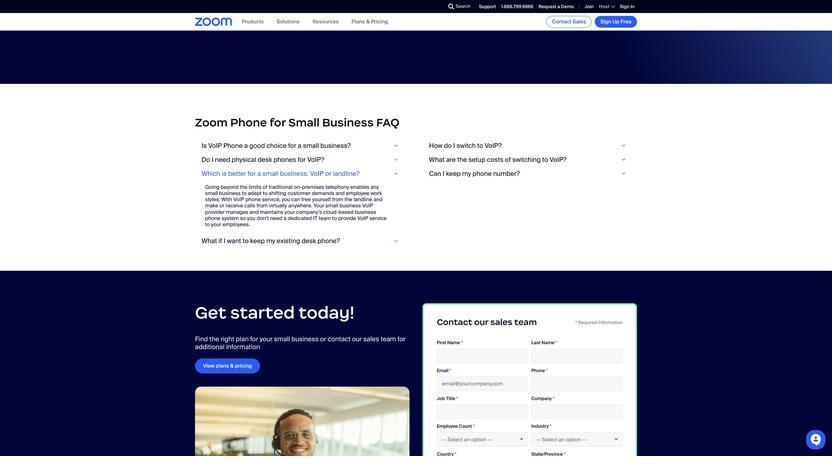 Task type: describe. For each thing, give the bounding box(es) containing it.
additional
[[195, 343, 225, 351]]

business inside find the right plan for your small business or contact our sales team for additional information
[[292, 335, 319, 343]]

none text field inside contact our sales team element
[[437, 349, 529, 363]]

contact
[[328, 335, 351, 343]]

1 vertical spatial team
[[515, 317, 537, 328]]

2 vertical spatial phone
[[205, 215, 221, 222]]

provider
[[205, 209, 225, 216]]

voip right is
[[208, 141, 222, 150]]

good
[[250, 141, 265, 150]]

sign for sign in
[[621, 4, 630, 9]]

contact our sales team element
[[423, 304, 638, 456]]

0 horizontal spatial my
[[267, 237, 275, 245]]

0 horizontal spatial and
[[250, 209, 259, 216]]

1 horizontal spatial from
[[332, 196, 344, 203]]

cloud-
[[324, 209, 339, 216]]

team inside going beyond the limits of traditional on-premises telephony enables any small business to adapt to shifting customer demands and employee work styles. with voip phone service, you can free yourself from the landline and make or receive calls from virtually anywhere. your small business voip provider manages and maintains your company's cloud-based business phone system so you don't need a dedicated it team to provide voip service to your employees.
[[319, 215, 331, 222]]

0 horizontal spatial from
[[257, 203, 268, 209]]

1.888.799.9666 link
[[502, 4, 534, 9]]

premises
[[302, 184, 325, 191]]

what for what are the setup costs of switching to voip?
[[429, 155, 445, 164]]

try
[[203, 13, 211, 20]]

1 horizontal spatial of
[[505, 155, 511, 164]]

try free today
[[203, 13, 236, 20]]

voip up the premises
[[310, 169, 324, 178]]

landline
[[354, 196, 373, 203]]

to left adapt
[[242, 190, 247, 197]]

or for find the right plan for your small business or contact our sales team for additional information
[[320, 335, 327, 343]]

employee
[[346, 190, 370, 197]]

calls
[[245, 203, 256, 209]]

styles.
[[205, 196, 220, 203]]

limits
[[249, 184, 262, 191]]

free
[[621, 18, 632, 25]]

to right switch
[[478, 141, 484, 150]]

telephony
[[326, 184, 349, 191]]

get
[[195, 302, 226, 323]]

small down the do i need physical desk phones for voip? in the left top of the page
[[263, 169, 279, 178]]

what if i want to keep my existing desk phone? button
[[202, 237, 403, 245]]

team inside find the right plan for your small business or contact our sales team for additional information
[[381, 335, 396, 343]]

sign in link
[[621, 4, 635, 9]]

* left 'required' at the bottom
[[576, 320, 578, 326]]

a inside going beyond the limits of traditional on-premises telephony enables any small business to adapt to shifting customer demands and employee work styles. with voip phone service, you can free yourself from the landline and make or receive calls from virtually anywhere. your small business voip provider manages and maintains your company's cloud-based business phone system so you don't need a dedicated it team to provide voip service to your employees.
[[284, 215, 287, 222]]

enables
[[351, 184, 370, 191]]

service
[[370, 215, 387, 222]]

don't
[[257, 215, 269, 222]]

a left demo
[[558, 4, 561, 9]]

how do i switch to voip?
[[429, 141, 502, 150]]

a up limits
[[258, 169, 261, 178]]

pricing
[[235, 363, 252, 370]]

which
[[202, 169, 220, 178]]

host
[[600, 4, 610, 9]]

request a demo link
[[539, 4, 574, 9]]

dedicated
[[288, 215, 312, 222]]

0 vertical spatial phone
[[231, 116, 267, 130]]

the right are
[[458, 155, 467, 164]]

sign for sign up free
[[601, 18, 612, 25]]

name for first
[[448, 340, 461, 346]]

customer
[[288, 190, 311, 197]]

free inside "try free today" "link"
[[212, 13, 221, 20]]

solutions button
[[277, 18, 300, 25]]

the left limits
[[240, 184, 248, 191]]

sales inside find the right plan for your small business or contact our sales team for additional information
[[364, 335, 380, 343]]

to left the provide
[[333, 215, 337, 222]]

want
[[227, 237, 241, 245]]

plans
[[216, 363, 229, 370]]

setup
[[469, 155, 486, 164]]

0 vertical spatial keep
[[446, 169, 461, 178]]

what for what if i want to keep my existing desk phone?
[[202, 237, 217, 245]]

in
[[631, 4, 635, 9]]

0 horizontal spatial voip?
[[308, 155, 325, 164]]

last
[[532, 340, 541, 346]]

better
[[228, 169, 246, 178]]

how do i switch to voip? button
[[429, 141, 631, 150]]

i right if
[[224, 237, 226, 245]]

landline?
[[333, 169, 360, 178]]

0 horizontal spatial need
[[215, 155, 230, 164]]

sales
[[573, 18, 587, 25]]

is voip phone a good choice for a small business? button
[[202, 141, 403, 150]]

with
[[222, 196, 232, 203]]

resources
[[313, 18, 339, 25]]

email@yourcompany.com text field
[[437, 377, 529, 391]]

right
[[221, 335, 234, 343]]

pricing
[[371, 18, 388, 25]]

switch
[[457, 141, 476, 150]]

support
[[480, 4, 497, 9]]

job
[[437, 396, 445, 402]]

information
[[226, 343, 260, 351]]

* right last
[[556, 340, 558, 346]]

* right company at the bottom right of page
[[553, 396, 555, 402]]

maintains
[[260, 209, 284, 216]]

can i keep my phone number? button
[[429, 169, 631, 178]]

your inside find the right plan for your small business or contact our sales team for additional information
[[260, 335, 273, 343]]

get started today!
[[195, 302, 355, 323]]

virtually
[[269, 203, 287, 209]]

of inside going beyond the limits of traditional on-premises telephony enables any small business to adapt to shifting customer demands and employee work styles. with voip phone service, you can free yourself from the landline and make or receive calls from virtually anywhere. your small business voip provider manages and maintains your company's cloud-based business phone system so you don't need a dedicated it team to provide voip service to your employees.
[[263, 184, 268, 191]]

is
[[202, 141, 207, 150]]

business:
[[280, 169, 309, 178]]

resources button
[[313, 18, 339, 25]]

phone *
[[532, 368, 548, 374]]

* right industry
[[550, 424, 552, 430]]

make
[[205, 203, 218, 209]]

started
[[230, 302, 295, 323]]

find
[[195, 335, 208, 343]]

0 vertical spatial desk
[[258, 155, 272, 164]]

products
[[242, 18, 264, 25]]

small up do i need physical desk phones for voip? dropdown button
[[303, 141, 319, 150]]

title
[[446, 396, 456, 402]]

how
[[429, 141, 443, 150]]

voip right with
[[234, 196, 245, 203]]

zoom
[[195, 116, 228, 130]]

today!
[[299, 302, 355, 323]]

count
[[459, 424, 472, 430]]

receive
[[226, 203, 243, 209]]

the inside find the right plan for your small business or contact our sales team for additional information
[[210, 335, 219, 343]]

1 horizontal spatial sales
[[491, 317, 513, 328]]

is voip phone a good choice for a small business?
[[202, 141, 351, 150]]

1 horizontal spatial and
[[336, 190, 345, 197]]

free inside going beyond the limits of traditional on-premises telephony enables any small business to adapt to shifting customer demands and employee work styles. with voip phone service, you can free yourself from the landline and make or receive calls from virtually anywhere. your small business voip provider manages and maintains your company's cloud-based business phone system so you don't need a dedicated it team to provide voip service to your employees.
[[302, 196, 311, 203]]

2 horizontal spatial your
[[285, 209, 295, 216]]

contact our sales team
[[437, 317, 537, 328]]

can
[[429, 169, 442, 178]]

a up do i need physical desk phones for voip? dropdown button
[[298, 141, 302, 150]]

need inside going beyond the limits of traditional on-premises telephony enables any small business to adapt to shifting customer demands and employee work styles. with voip phone service, you can free yourself from the landline and make or receive calls from virtually anywhere. your small business voip provider manages and maintains your company's cloud-based business phone system so you don't need a dedicated it team to provide voip service to your employees.
[[270, 215, 283, 222]]

1 horizontal spatial voip?
[[485, 141, 502, 150]]

anywhere.
[[289, 203, 313, 209]]

faq
[[377, 116, 400, 130]]

search image
[[449, 4, 455, 9]]



Task type: vqa. For each thing, say whether or not it's contained in the screenshot.
manage
no



Task type: locate. For each thing, give the bounding box(es) containing it.
desk left the phone?
[[302, 237, 316, 245]]

small down get started today! at left bottom
[[274, 335, 290, 343]]

1 vertical spatial phone
[[246, 196, 261, 203]]

1 vertical spatial keep
[[250, 237, 265, 245]]

beyond
[[221, 184, 239, 191]]

contact
[[553, 18, 572, 25], [437, 317, 473, 328]]

phone down last
[[532, 368, 546, 374]]

None text field
[[532, 349, 623, 363], [532, 377, 623, 391], [437, 405, 529, 419], [532, 405, 623, 419], [532, 349, 623, 363], [532, 377, 623, 391], [437, 405, 529, 419], [532, 405, 623, 419]]

contact sales
[[553, 18, 587, 25]]

request
[[539, 4, 557, 9]]

going
[[205, 184, 220, 191]]

None text field
[[437, 349, 529, 363]]

2 vertical spatial or
[[320, 335, 327, 343]]

0 horizontal spatial team
[[319, 215, 331, 222]]

1 horizontal spatial your
[[260, 335, 273, 343]]

costs
[[487, 155, 504, 164]]

0 horizontal spatial free
[[212, 13, 221, 20]]

phone inside contact our sales team element
[[532, 368, 546, 374]]

2 horizontal spatial voip?
[[550, 155, 567, 164]]

contact for contact sales
[[553, 18, 572, 25]]

0 vertical spatial or
[[326, 169, 332, 178]]

voip? up costs
[[485, 141, 502, 150]]

1 horizontal spatial keep
[[446, 169, 461, 178]]

1 horizontal spatial contact
[[553, 18, 572, 25]]

1 horizontal spatial desk
[[302, 237, 316, 245]]

1 name from the left
[[448, 340, 461, 346]]

view
[[203, 363, 215, 370]]

0 vertical spatial of
[[505, 155, 511, 164]]

0 horizontal spatial phone
[[205, 215, 221, 222]]

0 vertical spatial you
[[282, 196, 290, 203]]

small
[[289, 116, 320, 130]]

existing
[[277, 237, 300, 245]]

sign left up at the top of the page
[[601, 18, 612, 25]]

zoom phone for small business faq
[[195, 116, 400, 130]]

my
[[463, 169, 472, 178], [267, 237, 275, 245]]

2 horizontal spatial and
[[374, 196, 383, 203]]

i right the "do"
[[212, 155, 214, 164]]

search
[[456, 3, 471, 9]]

the up based
[[345, 196, 353, 203]]

number?
[[494, 169, 520, 178]]

0 horizontal spatial your
[[211, 221, 222, 228]]

a
[[558, 4, 561, 9], [244, 141, 248, 150], [298, 141, 302, 150], [258, 169, 261, 178], [284, 215, 287, 222]]

do
[[202, 155, 210, 164]]

1 horizontal spatial phone
[[246, 196, 261, 203]]

0 vertical spatial sales
[[491, 317, 513, 328]]

to right want at the bottom left of the page
[[243, 237, 249, 245]]

0 horizontal spatial sign
[[601, 18, 612, 25]]

desk down 'good'
[[258, 155, 272, 164]]

of
[[505, 155, 511, 164], [263, 184, 268, 191]]

host button
[[600, 4, 615, 9]]

voip
[[208, 141, 222, 150], [310, 169, 324, 178], [234, 196, 245, 203], [363, 203, 373, 209], [358, 215, 369, 222]]

1 vertical spatial you
[[247, 215, 256, 222]]

what if i want to keep my existing desk phone?
[[202, 237, 340, 245]]

company
[[532, 396, 552, 402]]

adapt
[[248, 190, 262, 197]]

1 horizontal spatial need
[[270, 215, 283, 222]]

* required information
[[576, 320, 623, 326]]

1 horizontal spatial name
[[542, 340, 555, 346]]

up
[[613, 18, 620, 25]]

you right so
[[247, 215, 256, 222]]

2 horizontal spatial phone
[[473, 169, 492, 178]]

your down provider
[[211, 221, 222, 228]]

or left contact
[[320, 335, 327, 343]]

small inside find the right plan for your small business or contact our sales team for additional information
[[274, 335, 290, 343]]

0 vertical spatial &
[[366, 18, 370, 25]]

1 vertical spatial my
[[267, 237, 275, 245]]

2 vertical spatial team
[[381, 335, 396, 343]]

what left if
[[202, 237, 217, 245]]

products button
[[242, 18, 264, 25]]

first
[[437, 340, 447, 346]]

of right limits
[[263, 184, 268, 191]]

1 horizontal spatial our
[[475, 317, 489, 328]]

1 horizontal spatial what
[[429, 155, 445, 164]]

0 vertical spatial team
[[319, 215, 331, 222]]

or up telephony
[[326, 169, 332, 178]]

our
[[475, 317, 489, 328], [352, 335, 362, 343]]

keep down don't
[[250, 237, 265, 245]]

None search field
[[425, 1, 450, 12]]

job title *
[[437, 396, 458, 402]]

switching
[[513, 155, 541, 164]]

i right do
[[454, 141, 456, 150]]

* right count
[[473, 424, 475, 430]]

find the right plan for your small business or contact our sales team for additional information
[[195, 335, 406, 351]]

sales
[[491, 317, 513, 328], [364, 335, 380, 343]]

1 vertical spatial contact
[[437, 317, 473, 328]]

0 horizontal spatial what
[[202, 237, 217, 245]]

employee count *
[[437, 424, 475, 430]]

which is better for a small business: voip or landline? button
[[202, 169, 403, 178]]

1 horizontal spatial &
[[366, 18, 370, 25]]

0 vertical spatial phone
[[473, 169, 492, 178]]

1 vertical spatial our
[[352, 335, 362, 343]]

or for which is better for a small business: voip or landline?
[[326, 169, 332, 178]]

1 horizontal spatial you
[[282, 196, 290, 203]]

i right can
[[443, 169, 445, 178]]

0 horizontal spatial sales
[[364, 335, 380, 343]]

0 horizontal spatial name
[[448, 340, 461, 346]]

traditional
[[269, 184, 293, 191]]

1 vertical spatial free
[[302, 196, 311, 203]]

going beyond the limits of traditional on-premises telephony enables any small business to adapt to shifting customer demands and employee work styles. with voip phone service, you can free yourself from the landline and make or receive calls from virtually anywhere. your small business voip provider manages and maintains your company's cloud-based business phone system so you don't need a dedicated it team to provide voip service to your employees.
[[205, 184, 387, 228]]

0 horizontal spatial &
[[230, 363, 234, 370]]

1 horizontal spatial sign
[[621, 4, 630, 9]]

and right so
[[250, 209, 259, 216]]

1 horizontal spatial free
[[302, 196, 311, 203]]

0 vertical spatial need
[[215, 155, 230, 164]]

contact sales link
[[547, 16, 592, 28]]

phone down limits
[[246, 196, 261, 203]]

0 horizontal spatial keep
[[250, 237, 265, 245]]

which is better for a small business: voip or landline?
[[202, 169, 360, 178]]

small right your
[[326, 203, 339, 209]]

employee
[[437, 424, 458, 430]]

search image
[[449, 4, 455, 9]]

1 vertical spatial phone
[[224, 141, 243, 150]]

to right adapt
[[263, 190, 268, 197]]

phone up physical
[[224, 141, 243, 150]]

my down setup
[[463, 169, 472, 178]]

2 vertical spatial phone
[[532, 368, 546, 374]]

0 vertical spatial contact
[[553, 18, 572, 25]]

voip down the work
[[363, 203, 373, 209]]

my left existing
[[267, 237, 275, 245]]

based
[[339, 209, 354, 216]]

voip? up which is better for a small business: voip or landline? dropdown button
[[308, 155, 325, 164]]

1 horizontal spatial team
[[381, 335, 396, 343]]

last name *
[[532, 340, 558, 346]]

are
[[447, 155, 456, 164]]

can i keep my phone number?
[[429, 169, 520, 178]]

to right the switching
[[543, 155, 549, 164]]

2 vertical spatial your
[[260, 335, 273, 343]]

company *
[[532, 396, 555, 402]]

keep down are
[[446, 169, 461, 178]]

and down any
[[374, 196, 383, 203]]

yourself
[[312, 196, 331, 203]]

need down virtually
[[270, 215, 283, 222]]

choice
[[267, 141, 287, 150]]

business
[[323, 116, 374, 130]]

1 vertical spatial sign
[[601, 18, 612, 25]]

1 vertical spatial your
[[211, 221, 222, 228]]

to down provider
[[205, 221, 210, 228]]

free
[[212, 13, 221, 20], [302, 196, 311, 203]]

you left can
[[282, 196, 290, 203]]

service,
[[262, 196, 281, 203]]

* right title
[[457, 396, 458, 402]]

1 vertical spatial &
[[230, 363, 234, 370]]

0 horizontal spatial desk
[[258, 155, 272, 164]]

0 vertical spatial what
[[429, 155, 445, 164]]

1 vertical spatial of
[[263, 184, 268, 191]]

name right last
[[542, 340, 555, 346]]

free right can
[[302, 196, 311, 203]]

plans
[[352, 18, 365, 25]]

from down telephony
[[332, 196, 344, 203]]

free right try
[[212, 13, 221, 20]]

and right demands
[[336, 190, 345, 197]]

physical
[[232, 155, 256, 164]]

of right costs
[[505, 155, 511, 164]]

industry
[[532, 424, 549, 430]]

voip left service
[[358, 215, 369, 222]]

today
[[223, 13, 236, 20]]

0 vertical spatial sign
[[621, 4, 630, 9]]

your right plan
[[260, 335, 273, 343]]

plan
[[236, 335, 249, 343]]

try free today link
[[195, 9, 244, 24]]

need up is
[[215, 155, 230, 164]]

to
[[478, 141, 484, 150], [543, 155, 549, 164], [242, 190, 247, 197], [263, 190, 268, 197], [333, 215, 337, 222], [205, 221, 210, 228], [243, 237, 249, 245]]

system
[[222, 215, 239, 222]]

need
[[215, 155, 230, 164], [270, 215, 283, 222]]

zoom logo image
[[195, 18, 232, 26]]

1 vertical spatial or
[[220, 203, 225, 209]]

support link
[[480, 4, 497, 9]]

email
[[437, 368, 449, 374]]

phone down setup
[[473, 169, 492, 178]]

1 vertical spatial what
[[202, 237, 217, 245]]

work
[[371, 190, 382, 197]]

name right first
[[448, 340, 461, 346]]

or inside going beyond the limits of traditional on-premises telephony enables any small business to adapt to shifting customer demands and employee work styles. with voip phone service, you can free yourself from the landline and make or receive calls from virtually anywhere. your small business voip provider manages and maintains your company's cloud-based business phone system so you don't need a dedicated it team to provide voip service to your employees.
[[220, 203, 225, 209]]

1 vertical spatial desk
[[302, 237, 316, 245]]

provide
[[338, 215, 356, 222]]

contact up first name *
[[437, 317, 473, 328]]

do i need physical desk phones for voip?
[[202, 155, 325, 164]]

2 horizontal spatial team
[[515, 317, 537, 328]]

2 name from the left
[[542, 340, 555, 346]]

your down can
[[285, 209, 295, 216]]

0 vertical spatial our
[[475, 317, 489, 328]]

your
[[314, 203, 325, 209]]

* right email
[[450, 368, 452, 374]]

contact down request a demo link
[[553, 18, 572, 25]]

do
[[444, 141, 452, 150]]

email *
[[437, 368, 452, 374]]

is
[[222, 169, 227, 178]]

name for last
[[542, 340, 555, 346]]

can
[[292, 196, 300, 203]]

desk
[[258, 155, 272, 164], [302, 237, 316, 245]]

a down virtually
[[284, 215, 287, 222]]

what
[[429, 155, 445, 164], [202, 237, 217, 245]]

or right make
[[220, 203, 225, 209]]

voip? down how do i switch to voip? 'dropdown button'
[[550, 155, 567, 164]]

0 vertical spatial your
[[285, 209, 295, 216]]

small up make
[[205, 190, 218, 197]]

sign left in
[[621, 4, 630, 9]]

phone up 'good'
[[231, 116, 267, 130]]

1 vertical spatial sales
[[364, 335, 380, 343]]

sign up free
[[601, 18, 632, 25]]

&
[[366, 18, 370, 25], [230, 363, 234, 370]]

0 horizontal spatial you
[[247, 215, 256, 222]]

the right "find"
[[210, 335, 219, 343]]

0 horizontal spatial contact
[[437, 317, 473, 328]]

0 horizontal spatial our
[[352, 335, 362, 343]]

voip?
[[485, 141, 502, 150], [308, 155, 325, 164], [550, 155, 567, 164]]

1 horizontal spatial my
[[463, 169, 472, 178]]

contact for contact our sales team
[[437, 317, 473, 328]]

0 vertical spatial free
[[212, 13, 221, 20]]

our inside find the right plan for your small business or contact our sales team for additional information
[[352, 335, 362, 343]]

phone down make
[[205, 215, 221, 222]]

from right calls
[[257, 203, 268, 209]]

1.888.799.9666
[[502, 4, 534, 9]]

* down last name *
[[547, 368, 548, 374]]

0 vertical spatial my
[[463, 169, 472, 178]]

1 vertical spatial need
[[270, 215, 283, 222]]

sign up free link
[[595, 16, 638, 28]]

* right first
[[462, 340, 463, 346]]

a left 'good'
[[244, 141, 248, 150]]

and
[[336, 190, 345, 197], [374, 196, 383, 203], [250, 209, 259, 216]]

phones
[[274, 155, 296, 164]]

plans & pricing link
[[352, 18, 388, 25]]

or inside find the right plan for your small business or contact our sales team for additional information
[[320, 335, 327, 343]]

what down how
[[429, 155, 445, 164]]

0 horizontal spatial of
[[263, 184, 268, 191]]

first name *
[[437, 340, 463, 346]]



